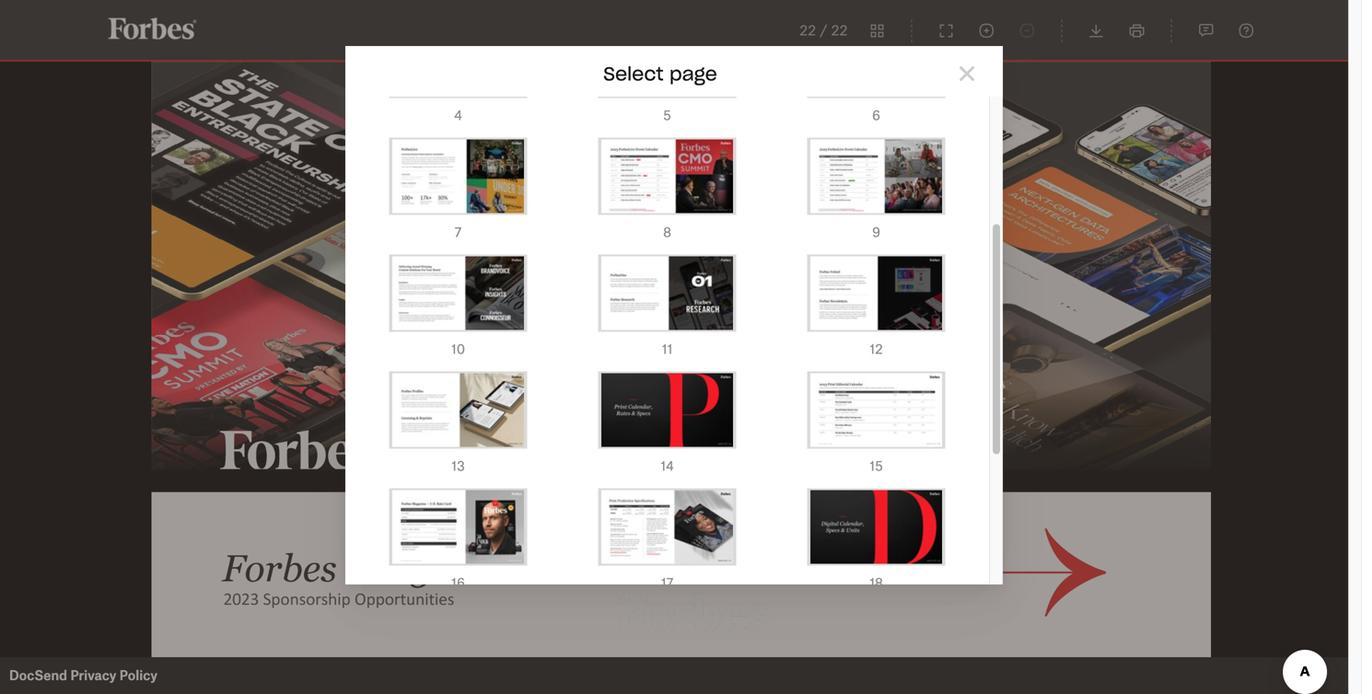 Task type: describe. For each thing, give the bounding box(es) containing it.
privacy
[[70, 668, 116, 684]]

select
[[604, 62, 664, 85]]

11
[[662, 341, 673, 357]]

page number element
[[800, 22, 817, 39]]

12
[[870, 341, 883, 357]]

8
[[664, 224, 672, 240]]

7
[[455, 224, 462, 240]]

15
[[870, 458, 884, 474]]

docsend privacy policy
[[9, 668, 158, 684]]

docsend privacy policy link
[[9, 668, 158, 684]]

page
[[670, 62, 718, 85]]

16
[[452, 575, 465, 591]]



Task type: locate. For each thing, give the bounding box(es) containing it.
0 horizontal spatial 22
[[800, 22, 817, 39]]

close thin image
[[954, 60, 981, 88]]

docsend
[[9, 668, 67, 684]]

1 22 from the left
[[800, 22, 817, 39]]

14
[[661, 458, 674, 474]]

22 left /
[[800, 22, 817, 39]]

6
[[873, 107, 881, 123]]

2 22 from the left
[[832, 22, 848, 39]]

policy
[[120, 668, 158, 684]]

1 horizontal spatial 22
[[832, 22, 848, 39]]

22 right /
[[832, 22, 848, 39]]

/
[[820, 22, 828, 39]]

18
[[870, 575, 884, 591]]

13
[[452, 458, 465, 474]]

22 / 22
[[800, 22, 848, 39]]

select page
[[604, 62, 718, 85]]

9
[[873, 224, 881, 240]]

17
[[661, 575, 674, 591]]

4
[[454, 107, 462, 123]]

5
[[664, 107, 672, 123]]

22
[[800, 22, 817, 39], [832, 22, 848, 39]]

10
[[451, 341, 465, 357]]



